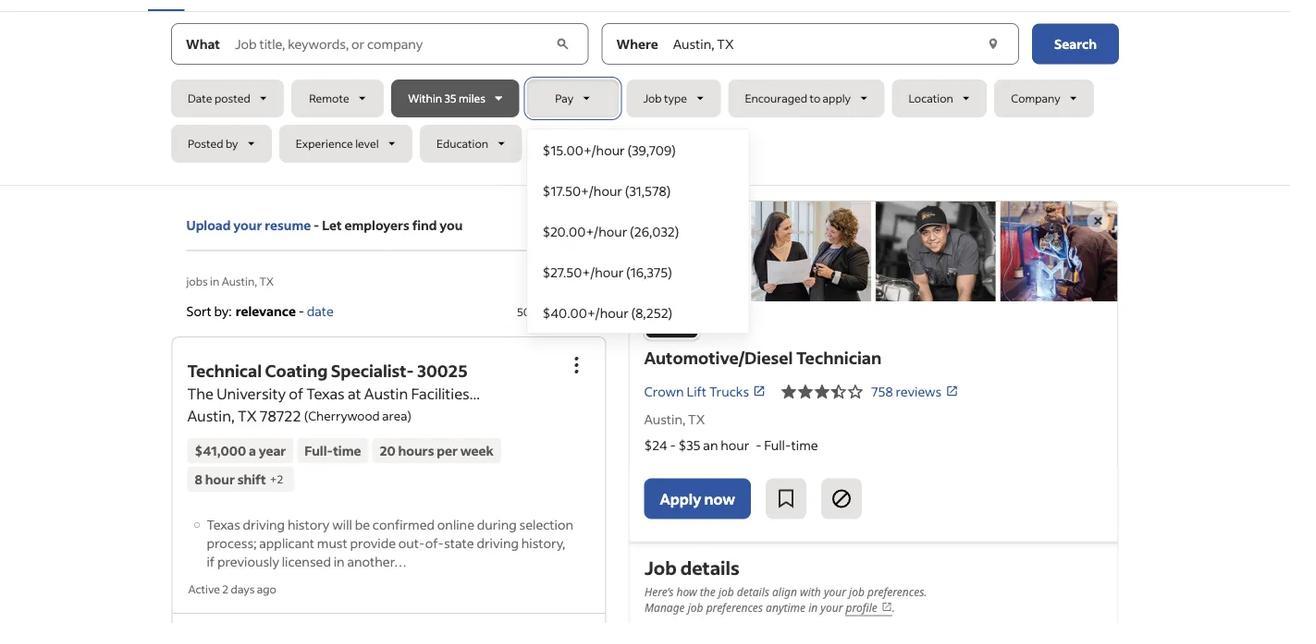 Task type: locate. For each thing, give the bounding box(es) containing it.
1 horizontal spatial texas
[[306, 384, 345, 403]]

hour right an
[[721, 437, 749, 453]]

50,153
[[517, 304, 549, 319]]

job up here's
[[644, 555, 676, 579]]

0 horizontal spatial in
[[210, 274, 219, 288]]

2 vertical spatial your
[[820, 600, 842, 615]]

in
[[210, 274, 219, 288], [334, 553, 345, 570], [808, 600, 817, 615]]

2 clear element from the left
[[984, 35, 1003, 53]]

now
[[704, 489, 735, 508]]

driving down during
[[477, 534, 519, 551]]

menu
[[527, 129, 750, 334]]

1 horizontal spatial full-
[[764, 437, 791, 453]]

job type
[[643, 91, 687, 105]]

1 horizontal spatial driving
[[477, 534, 519, 551]]

1 vertical spatial job
[[644, 555, 676, 579]]

2 horizontal spatial in
[[808, 600, 817, 615]]

0 horizontal spatial jobs
[[186, 274, 208, 288]]

job details
[[644, 555, 739, 579]]

online
[[437, 516, 474, 533]]

upload your resume link
[[186, 215, 311, 235]]

1 vertical spatial in
[[334, 553, 345, 570]]

date posted
[[188, 91, 250, 105]]

1 horizontal spatial in
[[334, 553, 345, 570]]

pay button
[[527, 80, 619, 117]]

driving up applicant
[[243, 516, 285, 533]]

crown lift trucks
[[644, 383, 749, 400]]

posted
[[188, 136, 223, 151]]

0 vertical spatial your
[[233, 217, 262, 234]]

not interested image
[[830, 488, 853, 510]]

full- down (
[[305, 442, 333, 459]]

1 horizontal spatial jobs
[[552, 304, 573, 319]]

0 horizontal spatial clear image
[[553, 35, 572, 53]]

full-time
[[305, 442, 361, 459]]

lift
[[687, 383, 707, 400]]

1 clear image from the left
[[553, 35, 572, 53]]

austin
[[364, 384, 408, 403]]

job up the preferences
[[718, 584, 734, 599]]

out-
[[398, 534, 425, 551]]

tx inside "technical coating specialist- 30025 the university of texas at austin facilities... austin, tx 78722 ( cherrywood area )"
[[238, 406, 257, 425]]

preferences
[[706, 600, 763, 615]]

clear element up pay
[[553, 35, 572, 53]]

1 horizontal spatial clear image
[[984, 35, 1003, 53]]

30025
[[417, 360, 468, 381]]

details
[[680, 555, 739, 579], [736, 584, 769, 599]]

clear image for where
[[984, 35, 1003, 53]]

0 horizontal spatial job
[[687, 600, 703, 615]]

another…
[[347, 553, 407, 570]]

confirmed
[[373, 516, 435, 533]]

time down cherrywood
[[333, 442, 361, 459]]

reviews
[[896, 383, 942, 400]]

hours
[[398, 442, 434, 459]]

remote button
[[291, 80, 384, 117]]

hour
[[721, 437, 749, 453], [205, 471, 235, 488]]

technical coating specialist- 30025 the university of texas at austin facilities... austin, tx 78722 ( cherrywood area )
[[187, 360, 480, 425]]

your
[[233, 217, 262, 234], [823, 584, 846, 599], [820, 600, 842, 615]]

clear image up company dropdown button
[[984, 35, 1003, 53]]

jobs left help icon
[[552, 304, 573, 319]]

(31,578)
[[625, 182, 671, 199]]

your right upload
[[233, 217, 262, 234]]

1 horizontal spatial 2
[[277, 472, 283, 486]]

job actions menu is collapsed image
[[566, 354, 588, 376]]

0 horizontal spatial driving
[[243, 516, 285, 533]]

facilities...
[[411, 384, 480, 403]]

full- up save this job "icon"
[[764, 437, 791, 453]]

jobs up sort
[[186, 274, 208, 288]]

sort by: relevance - date
[[186, 302, 334, 319]]

what
[[186, 36, 220, 52]]

process;
[[207, 534, 257, 551]]

- left $35
[[670, 437, 676, 453]]

0 horizontal spatial hour
[[205, 471, 235, 488]]

state
[[444, 534, 474, 551]]

$17.50+/hour
[[542, 182, 622, 199]]

austin, up by:
[[222, 274, 257, 288]]

save this job image
[[775, 488, 797, 510]]

0 horizontal spatial 2
[[222, 582, 229, 596]]

2 clear image from the left
[[984, 35, 1003, 53]]

tx up $35
[[688, 411, 705, 428]]

1 horizontal spatial tx
[[259, 274, 274, 288]]

2 vertical spatial in
[[808, 600, 817, 615]]

$27.50+/hour
[[542, 264, 624, 280]]

menu containing $15.00+/hour (39,709)
[[527, 129, 750, 334]]

texas up 'process;'
[[207, 516, 240, 533]]

$17.50+/hour (31,578)
[[542, 182, 671, 199]]

your right with on the right bottom
[[823, 584, 846, 599]]

1 vertical spatial driving
[[477, 534, 519, 551]]

78722
[[260, 406, 301, 425]]

applicant
[[259, 534, 315, 551]]

in up by:
[[210, 274, 219, 288]]

clear element
[[553, 35, 572, 53], [984, 35, 1003, 53]]

$41,000
[[195, 442, 246, 459]]

0 vertical spatial job
[[643, 91, 662, 105]]

history,
[[521, 534, 565, 551]]

here's how the job details align with your job preferences.
[[644, 584, 927, 599]]

job
[[718, 584, 734, 599], [849, 584, 864, 599], [687, 600, 703, 615]]

2 inside the 8 hour shift + 2
[[277, 472, 283, 486]]

week
[[460, 442, 494, 459]]

1 horizontal spatial clear element
[[984, 35, 1003, 53]]

sort
[[186, 302, 212, 319]]

2 left days
[[222, 582, 229, 596]]

1 vertical spatial hour
[[205, 471, 235, 488]]

None search field
[[171, 23, 1119, 334]]

crown lift trucks logo image
[[629, 202, 1118, 301], [644, 284, 700, 340]]

clear image up pay
[[553, 35, 572, 53]]

0 vertical spatial jobs
[[186, 274, 208, 288]]

job type button
[[627, 80, 721, 117]]

tx down university
[[238, 406, 257, 425]]

at
[[348, 384, 361, 403]]

education
[[436, 136, 488, 151]]

-
[[314, 217, 319, 234], [298, 302, 304, 319], [670, 437, 676, 453], [756, 437, 762, 453]]

search
[[1054, 36, 1097, 52]]

driving
[[243, 516, 285, 533], [477, 534, 519, 551]]

jobs in austin, tx
[[186, 274, 274, 288]]

help icon image
[[577, 304, 591, 319]]

level
[[355, 136, 379, 151]]

job for job type
[[643, 91, 662, 105]]

texas inside "technical coating specialist- 30025 the university of texas at austin facilities... austin, tx 78722 ( cherrywood area )"
[[306, 384, 345, 403]]

in down with on the right bottom
[[808, 600, 817, 615]]

$40.00+/hour
[[542, 304, 629, 321]]

- right an
[[756, 437, 762, 453]]

find
[[412, 217, 437, 234]]

experience level
[[296, 136, 379, 151]]

$15.00+/hour (39,709)
[[542, 142, 676, 158]]

Where field
[[669, 24, 982, 64]]

(
[[304, 408, 308, 424]]

tx
[[259, 274, 274, 288], [238, 406, 257, 425], [688, 411, 705, 428]]

clear element up company dropdown button
[[984, 35, 1003, 53]]

job down how
[[687, 600, 703, 615]]

texas inside texas driving history will be confirmed online during selection process; applicant must provide out-of-state driving history, if previously licensed in another…
[[207, 516, 240, 533]]

0 horizontal spatial clear element
[[553, 35, 572, 53]]

within 35 miles button
[[391, 80, 519, 117]]

technical coating specialist- 30025 button
[[187, 360, 468, 381]]

1 clear element from the left
[[553, 35, 572, 53]]

full-
[[764, 437, 791, 453], [305, 442, 333, 459]]

0 vertical spatial details
[[680, 555, 739, 579]]

0 vertical spatial hour
[[721, 437, 749, 453]]

area
[[382, 408, 407, 424]]

will
[[332, 516, 352, 533]]

job for job details
[[644, 555, 676, 579]]

cherrywood
[[308, 408, 380, 424]]

$15.00+/hour (39,709) link
[[528, 129, 749, 170]]

$24 - $35 an hour - full-time
[[644, 437, 818, 453]]

$40.00+/hour (8,252)
[[542, 304, 673, 321]]

3.4 out of 5 stars. link to 758 company reviews (opens in a new tab) image
[[781, 380, 864, 403]]

1 horizontal spatial job
[[718, 584, 734, 599]]

your down with on the right bottom
[[820, 600, 842, 615]]

758 reviews link
[[871, 383, 958, 400]]

0 horizontal spatial tx
[[238, 406, 257, 425]]

provide
[[350, 534, 396, 551]]

clear image
[[553, 35, 572, 53], [984, 35, 1003, 53]]

time down 3.4 out of 5 stars. link to 758 company reviews (opens in a new tab) image
[[791, 437, 818, 453]]

2 right shift
[[277, 472, 283, 486]]

0 horizontal spatial time
[[333, 442, 361, 459]]

austin, inside "technical coating specialist- 30025 the university of texas at austin facilities... austin, tx 78722 ( cherrywood area )"
[[187, 406, 235, 425]]

austin,
[[222, 274, 257, 288], [187, 406, 235, 425], [644, 411, 686, 428]]

50,153 jobs
[[517, 304, 573, 319]]

job up profile on the right of the page
[[849, 584, 864, 599]]

details up the
[[680, 555, 739, 579]]

1 vertical spatial your
[[823, 584, 846, 599]]

$24
[[644, 437, 667, 453]]

in down must
[[334, 553, 345, 570]]

2 horizontal spatial tx
[[688, 411, 705, 428]]

0 horizontal spatial texas
[[207, 516, 240, 533]]

manage job preferences anytime in your
[[644, 600, 845, 615]]

location button
[[892, 80, 987, 117]]

tx up the 'relevance'
[[259, 274, 274, 288]]

1 vertical spatial texas
[[207, 516, 240, 533]]

details up manage job preferences anytime in your in the bottom of the page
[[736, 584, 769, 599]]

austin, tx
[[644, 411, 705, 428]]

search button
[[1032, 24, 1119, 64]]

20 hours per week
[[380, 442, 494, 459]]

licensed
[[282, 553, 331, 570]]

job left type
[[643, 91, 662, 105]]

where
[[616, 36, 658, 52]]

hour right 8
[[205, 471, 235, 488]]

What field
[[231, 24, 552, 64]]

austin, down the
[[187, 406, 235, 425]]

0 vertical spatial texas
[[306, 384, 345, 403]]

coating
[[265, 360, 328, 381]]

texas down technical coating specialist- 30025 button
[[306, 384, 345, 403]]

job inside popup button
[[643, 91, 662, 105]]

0 vertical spatial 2
[[277, 472, 283, 486]]



Task type: vqa. For each thing, say whether or not it's contained in the screenshot.
the of- at the left bottom
yes



Task type: describe. For each thing, give the bounding box(es) containing it.
you
[[440, 217, 463, 234]]

automotive/diesel technician
[[644, 347, 882, 368]]

selection
[[519, 516, 573, 533]]

1 horizontal spatial time
[[791, 437, 818, 453]]

by:
[[214, 302, 232, 319]]

(8,252)
[[631, 304, 673, 321]]

date link
[[307, 302, 334, 319]]

encouraged to apply
[[745, 91, 851, 105]]

$27.50+/hour (16,375) link
[[528, 252, 749, 292]]

close job details image
[[1087, 210, 1109, 232]]

1 horizontal spatial hour
[[721, 437, 749, 453]]

remote
[[309, 91, 349, 105]]

date posted button
[[171, 80, 284, 117]]

$15.00+/hour
[[542, 142, 625, 158]]

2 horizontal spatial job
[[849, 584, 864, 599]]

encouraged
[[745, 91, 807, 105]]

apply now button
[[644, 478, 751, 519]]

$35
[[678, 437, 701, 453]]

active 2 days ago
[[188, 582, 276, 596]]

an
[[703, 437, 718, 453]]

previously
[[217, 553, 279, 570]]

profile link
[[845, 600, 892, 616]]

0 horizontal spatial full-
[[305, 442, 333, 459]]

758 reviews
[[871, 383, 942, 400]]

+
[[270, 472, 277, 486]]

$17.50+/hour (31,578) link
[[528, 170, 749, 211]]

- left date
[[298, 302, 304, 319]]

texas driving history will be confirmed online during selection process; applicant must provide out-of-state driving history, if previously licensed in another…
[[207, 516, 573, 570]]

20
[[380, 442, 396, 459]]

here's
[[644, 584, 673, 599]]

within
[[408, 91, 442, 105]]

ago
[[257, 582, 276, 596]]

shift
[[237, 471, 266, 488]]

of
[[289, 384, 303, 403]]

experience level button
[[279, 125, 412, 163]]

austin, up $24
[[644, 411, 686, 428]]

must
[[317, 534, 347, 551]]

posted by
[[188, 136, 238, 151]]

1 vertical spatial details
[[736, 584, 769, 599]]

pay
[[555, 91, 574, 105]]

apply
[[823, 91, 851, 105]]

$40.00+/hour (8,252) link
[[528, 292, 749, 333]]

be
[[355, 516, 370, 533]]

the
[[700, 584, 715, 599]]

date
[[307, 302, 334, 319]]

with
[[800, 584, 821, 599]]

date
[[188, 91, 212, 105]]

crown lift trucks link
[[644, 382, 766, 401]]

clear element for where
[[984, 35, 1003, 53]]

year
[[259, 442, 286, 459]]

employers
[[344, 217, 410, 234]]

a
[[249, 442, 256, 459]]

(16,375)
[[626, 264, 672, 280]]

$20.00+/hour
[[542, 223, 627, 240]]

crown
[[644, 383, 684, 400]]

(26,032)
[[630, 223, 679, 240]]

$20.00+/hour (26,032) link
[[528, 211, 749, 252]]

0 vertical spatial driving
[[243, 516, 285, 533]]

company button
[[994, 80, 1094, 117]]

clear image for what
[[553, 35, 572, 53]]

specialist-
[[331, 360, 414, 381]]

0 vertical spatial in
[[210, 274, 219, 288]]

posted by button
[[171, 125, 272, 163]]

$20.00+/hour (26,032)
[[542, 223, 679, 240]]

clear element for what
[[553, 35, 572, 53]]

align
[[772, 584, 797, 599]]

during
[[477, 516, 517, 533]]

type
[[664, 91, 687, 105]]

technical
[[187, 360, 262, 381]]

8
[[195, 471, 203, 488]]

in inside texas driving history will be confirmed online during selection process; applicant must provide out-of-state driving history, if previously licensed in another…
[[334, 553, 345, 570]]

experience
[[296, 136, 353, 151]]

8 hour shift + 2
[[195, 471, 283, 488]]

location
[[909, 91, 953, 105]]

1 vertical spatial 2
[[222, 582, 229, 596]]

miles
[[459, 91, 486, 105]]

758
[[871, 383, 893, 400]]

let
[[322, 217, 342, 234]]

none search field containing what
[[171, 23, 1119, 334]]

history
[[288, 516, 330, 533]]

days
[[231, 582, 255, 596]]

company
[[1011, 91, 1061, 105]]

35
[[444, 91, 457, 105]]

1 vertical spatial jobs
[[552, 304, 573, 319]]

apply now
[[660, 489, 735, 508]]

- left let
[[314, 217, 319, 234]]

encouraged to apply button
[[728, 80, 885, 117]]

university
[[217, 384, 286, 403]]



